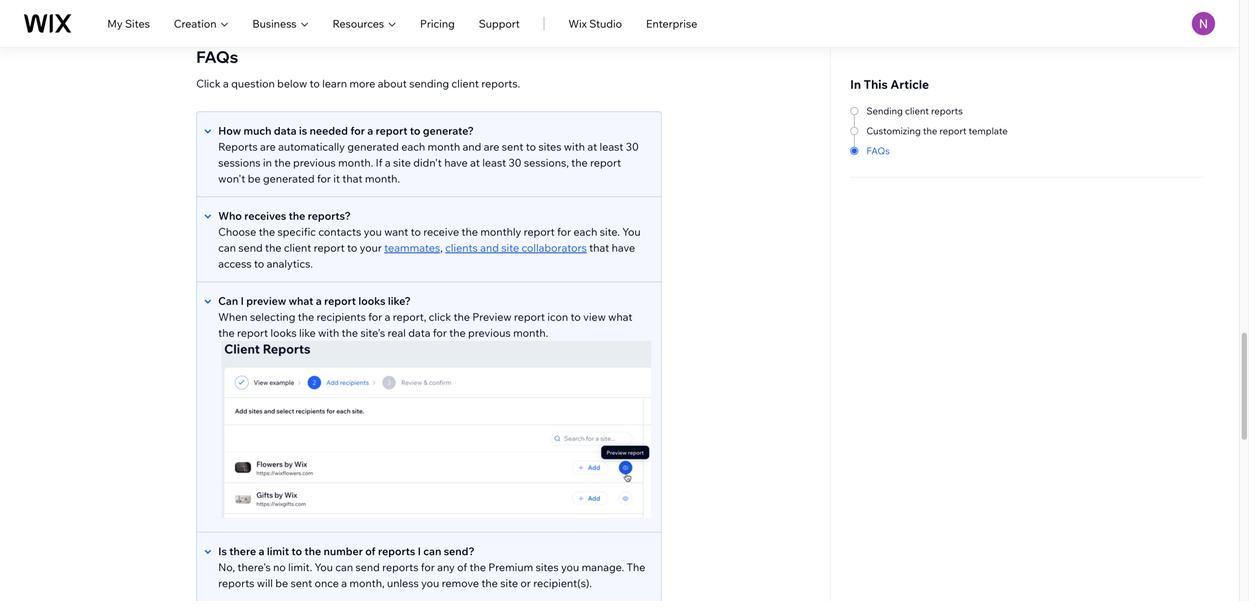 Task type: vqa. For each thing, say whether or not it's contained in the screenshot.
not to the bottom
no



Task type: describe. For each thing, give the bounding box(es) containing it.
access
[[218, 257, 252, 271]]

analytics.
[[267, 257, 313, 271]]

receives
[[244, 209, 286, 223]]

1 are from the left
[[260, 140, 276, 154]]

when selecting the recipients for a report, click the preview report icon to view what the report looks like with the site's real data for the previous month.
[[218, 311, 633, 340]]

like?
[[388, 295, 411, 308]]

generate?
[[423, 124, 474, 138]]

to inside is there a limit to the number of reports i can send? no, there's no limit. you can send reports for any of the premium sites you manage. the reports will be sent once a month, unless you remove the site or recipient(s).
[[292, 545, 302, 558]]

enterprise link
[[646, 16, 698, 32]]

is there a limit to the number of reports i can send? button
[[197, 544, 648, 560]]

the down sending client reports
[[923, 125, 938, 137]]

any
[[437, 561, 455, 574]]

a right once
[[341, 577, 347, 590]]

selecting
[[250, 311, 296, 324]]

the up limit.
[[305, 545, 321, 558]]

data inside when selecting the recipients for a report, click the preview report icon to view what the report looks like with the site's real data for the previous month.
[[408, 327, 431, 340]]

support
[[479, 17, 520, 30]]

1 horizontal spatial faqs
[[867, 145, 890, 157]]

sent inside how much data is needed for a report to generate? reports are automatically generated each month and are sent to sites with at least 30 sessions in the previous month. if a site didn't have at least 30 sessions, the report won't be generated for it that month.
[[502, 140, 524, 154]]

template
[[969, 125, 1008, 137]]

1 vertical spatial month.
[[365, 172, 400, 185]]

0 vertical spatial at
[[588, 140, 597, 154]]

0 horizontal spatial generated
[[263, 172, 315, 185]]

the down click
[[449, 327, 466, 340]]

with inside when selecting the recipients for a report, click the preview report icon to view what the report looks like with the site's real data for the previous month.
[[318, 327, 339, 340]]

preview
[[246, 295, 286, 308]]

that inside how much data is needed for a report to generate? reports are automatically generated each month and are sent to sites with at least 30 sessions in the previous month. if a site didn't have at least 30 sessions, the report won't be generated for it that month.
[[343, 172, 363, 185]]

report down contacts
[[314, 241, 345, 255]]

like
[[299, 327, 316, 340]]

click a question below to learn more about sending client reports.
[[196, 77, 520, 90]]

my sites
[[107, 17, 150, 30]]

question
[[231, 77, 275, 90]]

wix studio
[[569, 17, 622, 30]]

you inside is there a limit to the number of reports i can send? no, there's no limit. you can send reports for any of the premium sites you manage. the reports will be sent once a month, unless you remove the site or recipient(s).
[[315, 561, 333, 574]]

have inside that have access to analytics.
[[612, 241, 635, 255]]

manage.
[[582, 561, 625, 574]]

business
[[253, 17, 297, 30]]

client inside choose the specific contacts you want to receive the monthly report for each site. you can send the client report to your
[[284, 241, 311, 255]]

my sites link
[[107, 16, 150, 32]]

preview
[[473, 311, 512, 324]]

2 are from the left
[[484, 140, 500, 154]]

1 vertical spatial site
[[502, 241, 519, 255]]

wix
[[569, 17, 587, 30]]

in
[[263, 156, 272, 170]]

number
[[324, 545, 363, 558]]

receive
[[424, 225, 459, 239]]

the down receives
[[259, 225, 275, 239]]

i inside is there a limit to the number of reports i can send? no, there's no limit. you can send reports for any of the premium sites you manage. the reports will be sent once a month, unless you remove the site or recipient(s).
[[418, 545, 421, 558]]

choose
[[218, 225, 256, 239]]

previous inside how much data is needed for a report to generate? reports are automatically generated each month and are sent to sites with at least 30 sessions in the previous month. if a site didn't have at least 30 sessions, the report won't be generated for it that month.
[[293, 156, 336, 170]]

there
[[229, 545, 256, 558]]

send inside is there a limit to the number of reports i can send? no, there's no limit. you can send reports for any of the premium sites you manage. the reports will be sent once a month, unless you remove the site or recipient(s).
[[356, 561, 380, 574]]

contacts
[[319, 225, 361, 239]]

the
[[627, 561, 646, 574]]

how much data is needed for a report to generate? reports are automatically generated each month and are sent to sites with at least 30 sessions in the previous month. if a site didn't have at least 30 sessions, the report won't be generated for it that month.
[[218, 124, 639, 185]]

is
[[299, 124, 307, 138]]

limit
[[267, 545, 289, 558]]

month,
[[350, 577, 385, 590]]

creation
[[174, 17, 217, 30]]

report inside "dropdown button"
[[324, 295, 356, 308]]

it
[[333, 172, 340, 185]]

teammates
[[384, 241, 440, 255]]

sent inside is there a limit to the number of reports i can send? no, there's no limit. you can send reports for any of the premium sites you manage. the reports will be sent once a month, unless you remove the site or recipient(s).
[[291, 577, 312, 590]]

recipients
[[317, 311, 366, 324]]

the right click
[[454, 311, 470, 324]]

won't
[[218, 172, 245, 185]]

click
[[196, 77, 221, 90]]

recipient(s).
[[534, 577, 592, 590]]

previous inside when selecting the recipients for a report, click the preview report icon to view what the report looks like with the site's real data for the previous month.
[[468, 327, 511, 340]]

or
[[521, 577, 531, 590]]

a inside "dropdown button"
[[316, 295, 322, 308]]

1 horizontal spatial you
[[421, 577, 440, 590]]

much
[[244, 124, 272, 138]]

sending client reports
[[867, 105, 963, 117]]

article
[[891, 77, 929, 92]]

,
[[440, 241, 443, 255]]

to up the sessions,
[[526, 140, 536, 154]]

you inside choose the specific contacts you want to receive the monthly report for each site. you can send the client report to your
[[364, 225, 382, 239]]

sending
[[867, 105, 903, 117]]

more
[[350, 77, 376, 90]]

month
[[428, 140, 460, 154]]

sessions,
[[524, 156, 569, 170]]

specific
[[278, 225, 316, 239]]

each inside how much data is needed for a report to generate? reports are automatically generated each month and are sent to sites with at least 30 sessions in the previous month. if a site didn't have at least 30 sessions, the report won't be generated for it that month.
[[402, 140, 425, 154]]

the right the sessions,
[[572, 156, 588, 170]]

reports
[[218, 140, 258, 154]]

how much data is needed for a report to generate? button
[[197, 123, 648, 139]]

site's
[[361, 327, 385, 340]]

1 vertical spatial at
[[470, 156, 480, 170]]

that inside that have access to analytics.
[[589, 241, 610, 255]]

the down premium
[[482, 577, 498, 590]]

can i preview what a report looks like? button
[[197, 293, 648, 309]]

a right click
[[223, 77, 229, 90]]

report down when
[[237, 327, 268, 340]]

limit.
[[288, 561, 312, 574]]

teammates , clients and site collaborators
[[384, 241, 587, 255]]

report left icon
[[514, 311, 545, 324]]

business button
[[253, 16, 309, 32]]

each inside choose the specific contacts you want to receive the monthly report for each site. you can send the client report to your
[[574, 225, 598, 239]]

profile image image
[[1192, 12, 1216, 35]]

1 horizontal spatial least
[[600, 140, 624, 154]]

enterprise
[[646, 17, 698, 30]]

the down when
[[218, 327, 235, 340]]

be inside is there a limit to the number of reports i can send? no, there's no limit. you can send reports for any of the premium sites you manage. the reports will be sent once a month, unless you remove the site or recipient(s).
[[275, 577, 288, 590]]

report,
[[393, 311, 427, 324]]

when
[[218, 311, 248, 324]]

will
[[257, 577, 273, 590]]

for inside is there a limit to the number of reports i can send? no, there's no limit. you can send reports for any of the premium sites you manage. the reports will be sent once a month, unless you remove the site or recipient(s).
[[421, 561, 435, 574]]

sites inside is there a limit to the number of reports i can send? no, there's no limit. you can send reports for any of the premium sites you manage. the reports will be sent once a month, unless you remove the site or recipient(s).
[[536, 561, 559, 574]]

that have access to analytics.
[[218, 241, 635, 271]]

send?
[[444, 545, 475, 558]]

clients
[[445, 241, 478, 255]]

wix studio link
[[569, 16, 622, 32]]

creation button
[[174, 16, 229, 32]]

site inside how much data is needed for a report to generate? reports are automatically generated each month and are sent to sites with at least 30 sessions in the previous month. if a site didn't have at least 30 sessions, the report won't be generated for it that month.
[[393, 156, 411, 170]]

can i preview what a report looks like?
[[218, 295, 411, 308]]

view
[[583, 311, 606, 324]]

who
[[218, 209, 242, 223]]

2 horizontal spatial client
[[905, 105, 929, 117]]

didn't
[[413, 156, 442, 170]]

a left limit on the left bottom of the page
[[259, 545, 265, 558]]

resources
[[333, 17, 384, 30]]

report left template
[[940, 125, 967, 137]]

for left it
[[317, 172, 331, 185]]

no,
[[218, 561, 235, 574]]

teammates link
[[384, 241, 440, 255]]

the up analytics.
[[265, 241, 282, 255]]

collaborators
[[522, 241, 587, 255]]

0 horizontal spatial least
[[483, 156, 506, 170]]

automatically
[[278, 140, 345, 154]]

what inside "dropdown button"
[[289, 295, 314, 308]]

0 vertical spatial month.
[[338, 156, 373, 170]]

about
[[378, 77, 407, 90]]

1 vertical spatial of
[[457, 561, 467, 574]]



Task type: locate. For each thing, give the bounding box(es) containing it.
you
[[623, 225, 641, 239], [315, 561, 333, 574]]

0 vertical spatial that
[[343, 172, 363, 185]]

in this article
[[851, 77, 929, 92]]

are right month
[[484, 140, 500, 154]]

0 vertical spatial you
[[364, 225, 382, 239]]

what right view
[[609, 311, 633, 324]]

0 horizontal spatial each
[[402, 140, 425, 154]]

to left your
[[347, 241, 357, 255]]

report up if
[[376, 124, 408, 138]]

customizing
[[867, 125, 921, 137]]

0 horizontal spatial sent
[[291, 577, 312, 590]]

previous
[[293, 156, 336, 170], [468, 327, 511, 340]]

the
[[923, 125, 938, 137], [274, 156, 291, 170], [572, 156, 588, 170], [289, 209, 305, 223], [259, 225, 275, 239], [462, 225, 478, 239], [265, 241, 282, 255], [298, 311, 314, 324], [454, 311, 470, 324], [218, 327, 235, 340], [342, 327, 358, 340], [449, 327, 466, 340], [305, 545, 321, 558], [470, 561, 486, 574], [482, 577, 498, 590]]

looks
[[359, 295, 386, 308], [271, 327, 297, 340]]

0 vertical spatial generated
[[347, 140, 399, 154]]

be down no
[[275, 577, 288, 590]]

send
[[238, 241, 263, 255], [356, 561, 380, 574]]

to left generate? on the top left of the page
[[410, 124, 421, 138]]

reports?
[[308, 209, 351, 223]]

0 vertical spatial send
[[238, 241, 263, 255]]

for down click
[[433, 327, 447, 340]]

who receives the reports?
[[218, 209, 351, 223]]

site right if
[[393, 156, 411, 170]]

you
[[364, 225, 382, 239], [561, 561, 579, 574], [421, 577, 440, 590]]

and down monthly in the left of the page
[[480, 241, 499, 255]]

client down specific
[[284, 241, 311, 255]]

1 horizontal spatial be
[[275, 577, 288, 590]]

to
[[310, 77, 320, 90], [410, 124, 421, 138], [526, 140, 536, 154], [411, 225, 421, 239], [347, 241, 357, 255], [254, 257, 264, 271], [571, 311, 581, 324], [292, 545, 302, 558]]

are up in at the top left of page
[[260, 140, 276, 154]]

to up limit.
[[292, 545, 302, 558]]

support link
[[479, 16, 520, 32]]

2 vertical spatial can
[[336, 561, 353, 574]]

0 horizontal spatial that
[[343, 172, 363, 185]]

looks inside "dropdown button"
[[359, 295, 386, 308]]

monthly
[[481, 225, 522, 239]]

previous down automatically
[[293, 156, 336, 170]]

at
[[588, 140, 597, 154], [470, 156, 480, 170]]

the down recipients
[[342, 327, 358, 340]]

2 vertical spatial month.
[[513, 327, 549, 340]]

and inside how much data is needed for a report to generate? reports are automatically generated each month and are sent to sites with at least 30 sessions in the previous month. if a site didn't have at least 30 sessions, the report won't be generated for it that month.
[[463, 140, 482, 154]]

1 vertical spatial that
[[589, 241, 610, 255]]

for down 'is there a limit to the number of reports i can send?' dropdown button
[[421, 561, 435, 574]]

0 horizontal spatial with
[[318, 327, 339, 340]]

0 horizontal spatial be
[[248, 172, 261, 185]]

1 vertical spatial each
[[574, 225, 598, 239]]

previous down preview
[[468, 327, 511, 340]]

have down site.
[[612, 241, 635, 255]]

that
[[343, 172, 363, 185], [589, 241, 610, 255]]

looks down selecting
[[271, 327, 297, 340]]

2 vertical spatial site
[[500, 577, 518, 590]]

1 vertical spatial data
[[408, 327, 431, 340]]

are
[[260, 140, 276, 154], [484, 140, 500, 154]]

report up collaborators
[[524, 225, 555, 239]]

sending
[[409, 77, 449, 90]]

data down report,
[[408, 327, 431, 340]]

month. down icon
[[513, 327, 549, 340]]

0 horizontal spatial data
[[274, 124, 297, 138]]

0 horizontal spatial i
[[241, 295, 244, 308]]

what inside when selecting the recipients for a report, click the preview report icon to view what the report looks like with the site's real data for the previous month.
[[609, 311, 633, 324]]

2 vertical spatial you
[[421, 577, 440, 590]]

to inside that have access to analytics.
[[254, 257, 264, 271]]

report right the sessions,
[[590, 156, 621, 170]]

unless
[[387, 577, 419, 590]]

0 horizontal spatial at
[[470, 156, 480, 170]]

that down site.
[[589, 241, 610, 255]]

0 vertical spatial with
[[564, 140, 585, 154]]

0 horizontal spatial can
[[218, 241, 236, 255]]

site inside is there a limit to the number of reports i can send? no, there's no limit. you can send reports for any of the premium sites you manage. the reports will be sent once a month, unless you remove the site or recipient(s).
[[500, 577, 518, 590]]

i right can
[[241, 295, 244, 308]]

send down choose on the left of page
[[238, 241, 263, 255]]

0 vertical spatial sites
[[539, 140, 562, 154]]

0 vertical spatial faqs
[[196, 47, 238, 67]]

of
[[365, 545, 376, 558], [457, 561, 467, 574]]

how
[[218, 124, 241, 138]]

there's
[[238, 561, 271, 574]]

1 horizontal spatial looks
[[359, 295, 386, 308]]

1 horizontal spatial each
[[574, 225, 598, 239]]

with inside how much data is needed for a report to generate? reports are automatically generated each month and are sent to sites with at least 30 sessions in the previous month. if a site didn't have at least 30 sessions, the report won't be generated for it that month.
[[564, 140, 585, 154]]

that right it
[[343, 172, 363, 185]]

0 vertical spatial 30
[[626, 140, 639, 154]]

1 horizontal spatial client
[[452, 77, 479, 90]]

reports.
[[482, 77, 520, 90]]

0 horizontal spatial previous
[[293, 156, 336, 170]]

studio
[[590, 17, 622, 30]]

below
[[277, 77, 307, 90]]

1 vertical spatial i
[[418, 545, 421, 558]]

1 vertical spatial faqs
[[867, 145, 890, 157]]

is there a limit to the number of reports i can send? no, there's no limit. you can send reports for any of the premium sites you manage. the reports will be sent once a month, unless you remove the site or recipient(s).
[[218, 545, 646, 590]]

site.
[[600, 225, 620, 239]]

choose the specific contacts you want to receive the monthly report for each site. you can send the client report to your
[[218, 225, 641, 255]]

click
[[429, 311, 451, 324]]

the up the "like"
[[298, 311, 314, 324]]

if
[[376, 156, 383, 170]]

0 horizontal spatial looks
[[271, 327, 297, 340]]

1 horizontal spatial send
[[356, 561, 380, 574]]

for right needed
[[351, 124, 365, 138]]

sent down limit.
[[291, 577, 312, 590]]

0 vertical spatial i
[[241, 295, 244, 308]]

can up access
[[218, 241, 236, 255]]

0 vertical spatial client
[[452, 77, 479, 90]]

be
[[248, 172, 261, 185], [275, 577, 288, 590]]

0 vertical spatial site
[[393, 156, 411, 170]]

your
[[360, 241, 382, 255]]

i up unless
[[418, 545, 421, 558]]

sent down reports.
[[502, 140, 524, 154]]

you up your
[[364, 225, 382, 239]]

to inside when selecting the recipients for a report, click the preview report icon to view what the report looks like with the site's real data for the previous month.
[[571, 311, 581, 324]]

client
[[452, 77, 479, 90], [905, 105, 929, 117], [284, 241, 311, 255]]

you right site.
[[623, 225, 641, 239]]

you inside choose the specific contacts you want to receive the monthly report for each site. you can send the client report to your
[[623, 225, 641, 239]]

1 horizontal spatial what
[[609, 311, 633, 324]]

each down how much data is needed for a report to generate? dropdown button
[[402, 140, 425, 154]]

premium
[[489, 561, 533, 574]]

1 vertical spatial client
[[905, 105, 929, 117]]

1 vertical spatial can
[[424, 545, 442, 558]]

a inside when selecting the recipients for a report, click the preview report icon to view what the report looks like with the site's real data for the previous month.
[[385, 311, 391, 324]]

clients and site collaborators link
[[445, 241, 587, 255]]

generated down in at the top left of page
[[263, 172, 315, 185]]

you up recipient(s).
[[561, 561, 579, 574]]

to up teammates
[[411, 225, 421, 239]]

pricing link
[[420, 16, 455, 32]]

1 horizontal spatial generated
[[347, 140, 399, 154]]

report
[[376, 124, 408, 138], [940, 125, 967, 137], [590, 156, 621, 170], [524, 225, 555, 239], [314, 241, 345, 255], [324, 295, 356, 308], [514, 311, 545, 324], [237, 327, 268, 340]]

to left "learn" at the top left of the page
[[310, 77, 320, 90]]

for inside choose the specific contacts you want to receive the monthly report for each site. you can send the client report to your
[[557, 225, 571, 239]]

with up the sessions,
[[564, 140, 585, 154]]

1 horizontal spatial at
[[588, 140, 597, 154]]

can down number
[[336, 561, 353, 574]]

report up recipients
[[324, 295, 356, 308]]

looks left like?
[[359, 295, 386, 308]]

0 horizontal spatial send
[[238, 241, 263, 255]]

send inside choose the specific contacts you want to receive the monthly report for each site. you can send the client report to your
[[238, 241, 263, 255]]

1 horizontal spatial sent
[[502, 140, 524, 154]]

learn
[[322, 77, 347, 90]]

is
[[218, 545, 227, 558]]

a screenshot of clicking the preview report icon to see what the report looks like. image
[[222, 341, 652, 518]]

0 horizontal spatial what
[[289, 295, 314, 308]]

0 horizontal spatial of
[[365, 545, 376, 558]]

can
[[218, 295, 238, 308]]

1 vertical spatial you
[[561, 561, 579, 574]]

1 horizontal spatial of
[[457, 561, 467, 574]]

in
[[851, 77, 861, 92]]

the up clients
[[462, 225, 478, 239]]

the inside who receives the reports? dropdown button
[[289, 209, 305, 223]]

who receives the reports? button
[[197, 208, 648, 224]]

be inside how much data is needed for a report to generate? reports are automatically generated each month and are sent to sites with at least 30 sessions in the previous month. if a site didn't have at least 30 sessions, the report won't be generated for it that month.
[[248, 172, 261, 185]]

of up 'remove'
[[457, 561, 467, 574]]

icon
[[548, 311, 568, 324]]

30
[[626, 140, 639, 154], [509, 156, 522, 170]]

a right if
[[385, 156, 391, 170]]

have down month
[[444, 156, 468, 170]]

and right month
[[463, 140, 482, 154]]

1 vertical spatial generated
[[263, 172, 315, 185]]

be down sessions
[[248, 172, 261, 185]]

1 horizontal spatial have
[[612, 241, 635, 255]]

1 vertical spatial sites
[[536, 561, 559, 574]]

have
[[444, 156, 468, 170], [612, 241, 635, 255]]

1 vertical spatial 30
[[509, 156, 522, 170]]

to right icon
[[571, 311, 581, 324]]

1 horizontal spatial data
[[408, 327, 431, 340]]

0 horizontal spatial 30
[[509, 156, 522, 170]]

0 vertical spatial least
[[600, 140, 624, 154]]

sites inside how much data is needed for a report to generate? reports are automatically generated each month and are sent to sites with at least 30 sessions in the previous month. if a site didn't have at least 30 sessions, the report won't be generated for it that month.
[[539, 140, 562, 154]]

1 vertical spatial looks
[[271, 327, 297, 340]]

1 horizontal spatial you
[[623, 225, 641, 239]]

remove
[[442, 577, 479, 590]]

sites
[[539, 140, 562, 154], [536, 561, 559, 574]]

faqs
[[196, 47, 238, 67], [867, 145, 890, 157]]

each left site.
[[574, 225, 598, 239]]

needed
[[310, 124, 348, 138]]

sites
[[125, 17, 150, 30]]

0 vertical spatial previous
[[293, 156, 336, 170]]

what up selecting
[[289, 295, 314, 308]]

0 vertical spatial sent
[[502, 140, 524, 154]]

can
[[218, 241, 236, 255], [424, 545, 442, 558], [336, 561, 353, 574]]

month. down if
[[365, 172, 400, 185]]

1 vertical spatial you
[[315, 561, 333, 574]]

1 vertical spatial with
[[318, 327, 339, 340]]

data left is
[[274, 124, 297, 138]]

for up collaborators
[[557, 225, 571, 239]]

no
[[273, 561, 286, 574]]

with down recipients
[[318, 327, 339, 340]]

1 vertical spatial be
[[275, 577, 288, 590]]

sites up the sessions,
[[539, 140, 562, 154]]

the up specific
[[289, 209, 305, 223]]

0 vertical spatial you
[[623, 225, 641, 239]]

1 horizontal spatial that
[[589, 241, 610, 255]]

1 horizontal spatial are
[[484, 140, 500, 154]]

least
[[600, 140, 624, 154], [483, 156, 506, 170]]

1 vertical spatial least
[[483, 156, 506, 170]]

1 vertical spatial previous
[[468, 327, 511, 340]]

1 horizontal spatial i
[[418, 545, 421, 558]]

0 vertical spatial can
[[218, 241, 236, 255]]

0 vertical spatial what
[[289, 295, 314, 308]]

data inside how much data is needed for a report to generate? reports are automatically generated each month and are sent to sites with at least 30 sessions in the previous month. if a site didn't have at least 30 sessions, the report won't be generated for it that month.
[[274, 124, 297, 138]]

client left reports.
[[452, 77, 479, 90]]

once
[[315, 577, 339, 590]]

0 horizontal spatial you
[[364, 225, 382, 239]]

have inside how much data is needed for a report to generate? reports are automatically generated each month and are sent to sites with at least 30 sessions in the previous month. if a site didn't have at least 30 sessions, the report won't be generated for it that month.
[[444, 156, 468, 170]]

1 horizontal spatial with
[[564, 140, 585, 154]]

sites up recipient(s).
[[536, 561, 559, 574]]

0 vertical spatial and
[[463, 140, 482, 154]]

a up recipients
[[316, 295, 322, 308]]

the up 'remove'
[[470, 561, 486, 574]]

resources button
[[333, 16, 396, 32]]

0 horizontal spatial you
[[315, 561, 333, 574]]

0 vertical spatial looks
[[359, 295, 386, 308]]

can inside choose the specific contacts you want to receive the monthly report for each site. you can send the client report to your
[[218, 241, 236, 255]]

2 horizontal spatial can
[[424, 545, 442, 558]]

site down premium
[[500, 577, 518, 590]]

for up site's
[[368, 311, 382, 324]]

real
[[388, 327, 406, 340]]

of right number
[[365, 545, 376, 558]]

a right needed
[[367, 124, 373, 138]]

can up any
[[424, 545, 442, 558]]

0 vertical spatial of
[[365, 545, 376, 558]]

the right in at the top left of page
[[274, 156, 291, 170]]

0 horizontal spatial faqs
[[196, 47, 238, 67]]

0 vertical spatial each
[[402, 140, 425, 154]]

2 horizontal spatial you
[[561, 561, 579, 574]]

reports
[[932, 105, 963, 117], [378, 545, 415, 558], [382, 561, 419, 574], [218, 577, 255, 590]]

looks inside when selecting the recipients for a report, click the preview report icon to view what the report looks like with the site's real data for the previous month.
[[271, 327, 297, 340]]

1 horizontal spatial can
[[336, 561, 353, 574]]

1 vertical spatial sent
[[291, 577, 312, 590]]

month. inside when selecting the recipients for a report, click the preview report icon to view what the report looks like with the site's real data for the previous month.
[[513, 327, 549, 340]]

1 vertical spatial what
[[609, 311, 633, 324]]

my
[[107, 17, 123, 30]]

0 horizontal spatial have
[[444, 156, 468, 170]]

faqs up click
[[196, 47, 238, 67]]

0 vertical spatial data
[[274, 124, 297, 138]]

you down any
[[421, 577, 440, 590]]

site down monthly in the left of the page
[[502, 241, 519, 255]]

customizing the report template
[[867, 125, 1008, 137]]

pricing
[[420, 17, 455, 30]]

you up once
[[315, 561, 333, 574]]

client down the article
[[905, 105, 929, 117]]

0 vertical spatial have
[[444, 156, 468, 170]]

1 vertical spatial and
[[480, 241, 499, 255]]

sessions
[[218, 156, 261, 170]]

generated up if
[[347, 140, 399, 154]]

1 vertical spatial send
[[356, 561, 380, 574]]

0 horizontal spatial are
[[260, 140, 276, 154]]

i inside can i preview what a report looks like? "dropdown button"
[[241, 295, 244, 308]]

a up real
[[385, 311, 391, 324]]

send up month,
[[356, 561, 380, 574]]

month. left if
[[338, 156, 373, 170]]

faqs down customizing
[[867, 145, 890, 157]]

to right access
[[254, 257, 264, 271]]

0 vertical spatial be
[[248, 172, 261, 185]]

1 horizontal spatial 30
[[626, 140, 639, 154]]



